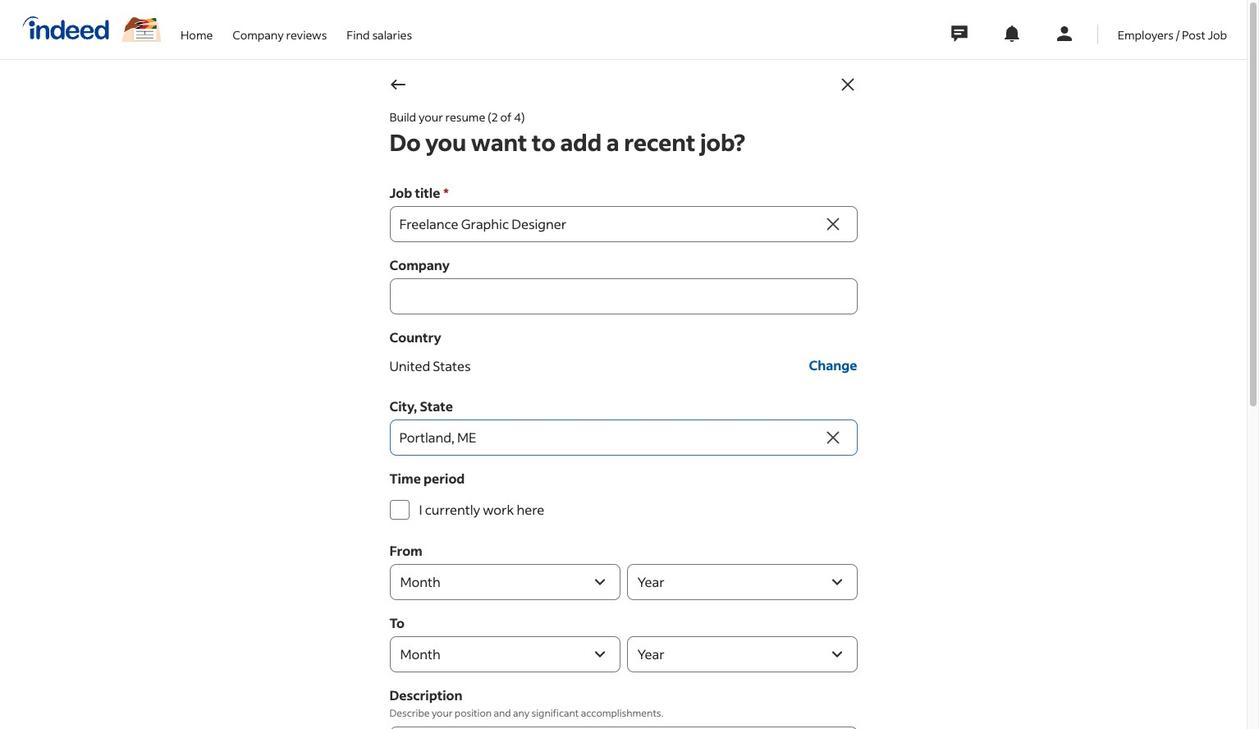 Task type: vqa. For each thing, say whether or not it's contained in the screenshot.
Contact Information element
no



Task type: locate. For each thing, give the bounding box(es) containing it.
time period
[[390, 470, 465, 487]]

a
[[607, 127, 620, 157]]

i
[[419, 501, 423, 518]]

find salaries
[[347, 27, 412, 42]]

job right post
[[1209, 27, 1228, 42]]

job left title
[[390, 184, 412, 201]]

salaries
[[372, 27, 412, 42]]

i currently work here
[[419, 501, 545, 518]]

1 vertical spatial your
[[432, 707, 453, 719]]

employers / post job
[[1118, 27, 1228, 42]]

company down job title *
[[390, 256, 450, 273]]

*
[[444, 184, 449, 201]]

add
[[560, 127, 602, 157]]

significant
[[532, 707, 579, 719]]

states
[[433, 357, 471, 374]]

1 horizontal spatial job
[[1209, 27, 1228, 42]]

do you want to add a recent job?
[[390, 127, 746, 157]]

united
[[390, 357, 430, 374]]

City, State field
[[390, 420, 822, 456]]

1 vertical spatial job
[[390, 184, 412, 201]]

0 horizontal spatial job
[[390, 184, 412, 201]]

company reviews link
[[233, 0, 327, 56]]

job
[[1209, 27, 1228, 42], [390, 184, 412, 201]]

description
[[390, 687, 463, 704]]

0 horizontal spatial company
[[233, 27, 284, 42]]

find salaries link
[[347, 0, 412, 56]]

employers
[[1118, 27, 1175, 42]]

here
[[517, 501, 545, 518]]

company inside company reviews link
[[233, 27, 284, 42]]

1 horizontal spatial company
[[390, 256, 450, 273]]

do
[[390, 127, 421, 157]]

period
[[424, 470, 465, 487]]

home link
[[181, 0, 213, 56]]

describe
[[390, 707, 430, 719]]

description describe your position and any significant accomplishments.
[[390, 687, 664, 719]]

0 vertical spatial company
[[233, 27, 284, 42]]

your right the build
[[419, 109, 443, 125]]

company
[[233, 27, 284, 42], [390, 256, 450, 273]]

build
[[390, 109, 417, 125]]

change button
[[809, 347, 858, 384]]

your down the description
[[432, 707, 453, 719]]

recent
[[624, 127, 696, 157]]

company left reviews
[[233, 27, 284, 42]]

your
[[419, 109, 443, 125], [432, 707, 453, 719]]

job?
[[700, 127, 746, 157]]

None field
[[390, 206, 822, 242]]

employers / post job link
[[1118, 0, 1228, 56]]

you
[[426, 127, 467, 157]]

to
[[532, 127, 556, 157]]

company for company reviews
[[233, 27, 284, 42]]

city,
[[390, 398, 417, 415]]

1 vertical spatial company
[[390, 256, 450, 273]]

company inside do you want to add a recent job? element
[[390, 256, 450, 273]]

post
[[1183, 27, 1206, 42]]

4)
[[514, 109, 525, 125]]

do you want to add a recent job? element
[[390, 127, 871, 729]]

city, state
[[390, 398, 453, 415]]

title
[[415, 184, 441, 201]]

want
[[471, 127, 528, 157]]

of
[[501, 109, 512, 125]]

home
[[181, 27, 213, 42]]



Task type: describe. For each thing, give the bounding box(es) containing it.
find
[[347, 27, 370, 42]]

Company field
[[390, 278, 858, 315]]

to
[[390, 614, 405, 632]]

country
[[390, 329, 442, 346]]

/
[[1177, 27, 1181, 42]]

position
[[455, 707, 492, 719]]

company for company
[[390, 256, 450, 273]]

resume
[[446, 109, 486, 125]]

your inside description describe your position and any significant accomplishments.
[[432, 707, 453, 719]]

(2
[[488, 109, 498, 125]]

state
[[420, 398, 453, 415]]

and
[[494, 707, 511, 719]]

company reviews
[[233, 27, 327, 42]]

united states
[[390, 357, 471, 374]]

job title *
[[390, 184, 449, 201]]

0 vertical spatial job
[[1209, 27, 1228, 42]]

time
[[390, 470, 421, 487]]

any
[[513, 707, 530, 719]]

work
[[483, 501, 514, 518]]

reviews
[[286, 27, 327, 42]]

0 vertical spatial your
[[419, 109, 443, 125]]

build your resume (2 of 4)
[[390, 109, 525, 125]]

change
[[809, 356, 858, 374]]

currently
[[425, 501, 481, 518]]

I currently work here checkbox
[[390, 500, 409, 520]]

accomplishments.
[[581, 707, 664, 719]]

from
[[390, 542, 423, 559]]



